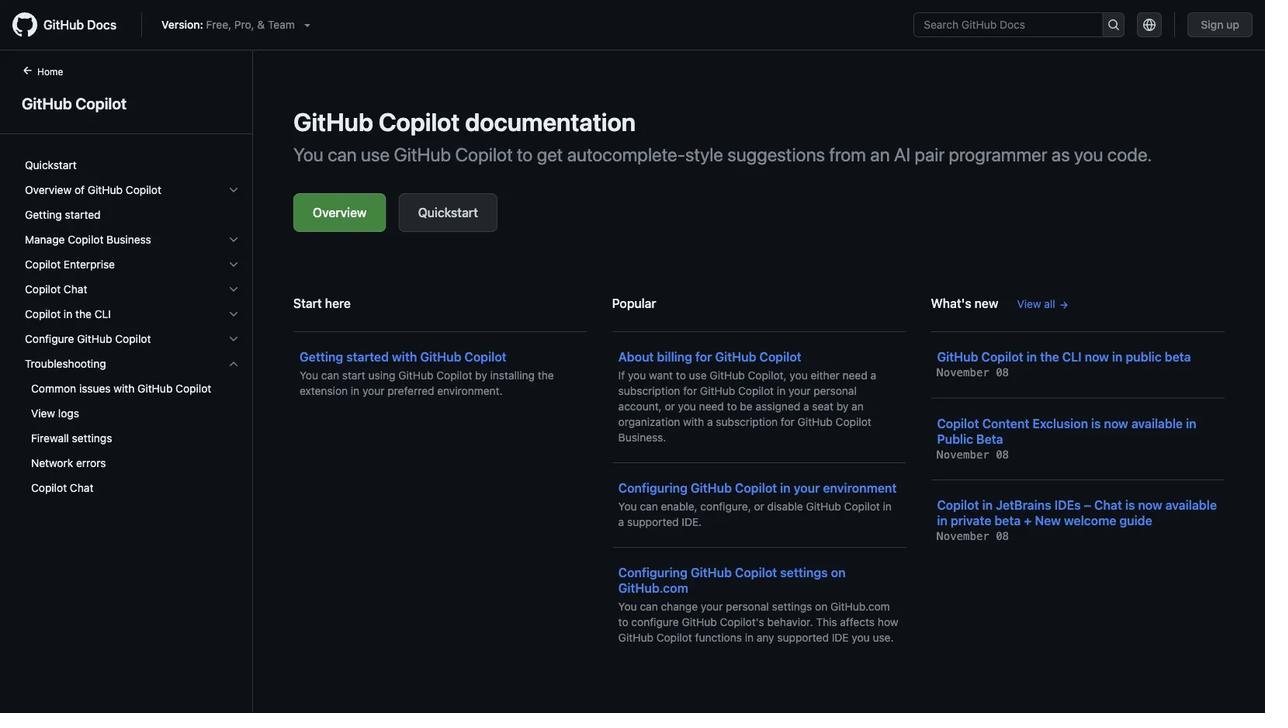Task type: vqa. For each thing, say whether or not it's contained in the screenshot.
:
no



Task type: describe. For each thing, give the bounding box(es) containing it.
can inside "configuring github copilot in your environment you can enable, configure, or disable github copilot in a supported ide."
[[640, 500, 658, 513]]

free,
[[206, 18, 231, 31]]

suggestions
[[728, 144, 825, 165]]

or inside "about billing for github copilot if you want to use github copilot, you either need a subscription for github copilot in your personal account, or you need to be assigned a seat by an organization  with a subscription for github copilot business."
[[665, 400, 675, 413]]

view for view all
[[1017, 298, 1042, 311]]

getting started link
[[19, 203, 246, 227]]

private
[[951, 514, 992, 528]]

network errors link
[[19, 451, 246, 476]]

if
[[619, 369, 625, 382]]

november 08 element for content
[[937, 448, 1009, 461]]

0 horizontal spatial on
[[815, 601, 828, 613]]

any
[[757, 632, 775, 644]]

1 horizontal spatial need
[[843, 369, 868, 382]]

how
[[878, 616, 899, 629]]

configure,
[[701, 500, 751, 513]]

you inside github copilot documentation you can use github copilot to get autocomplete-style suggestions from an ai pair programmer as you code.
[[1075, 144, 1104, 165]]

view logs link
[[19, 401, 246, 426]]

using
[[368, 369, 396, 382]]

the inside getting started with github copilot you can start using github copilot by installing the extension in your preferred environment.
[[538, 369, 554, 382]]

you inside getting started with github copilot you can start using github copilot by installing the extension in your preferred environment.
[[300, 369, 318, 382]]

what's
[[931, 296, 972, 311]]

business.
[[619, 431, 666, 444]]

by inside getting started with github copilot you can start using github copilot by installing the extension in your preferred environment.
[[475, 369, 487, 382]]

team
[[268, 18, 295, 31]]

configuring github copilot in your environment you can enable, configure, or disable github copilot in a supported ide.
[[619, 481, 897, 529]]

in inside "about billing for github copilot if you want to use github copilot, you either need a subscription for github copilot in your personal account, or you need to be assigned a seat by an organization  with a subscription for github copilot business."
[[777, 385, 786, 398]]

chat inside dropdown button
[[64, 283, 87, 296]]

08 for content
[[996, 448, 1009, 461]]

affects
[[840, 616, 875, 629]]

0 vertical spatial for
[[696, 350, 712, 365]]

0 vertical spatial github.com
[[619, 581, 689, 596]]

copilot inside github copilot in the cli now in public beta november 08
[[982, 350, 1024, 365]]

disable
[[768, 500, 803, 513]]

view all
[[1017, 298, 1056, 311]]

your inside getting started with github copilot you can start using github copilot by installing the extension in your preferred environment.
[[363, 385, 385, 398]]

1 horizontal spatial quickstart
[[418, 205, 478, 220]]

available inside copilot in jetbrains ides – chat is now available in private beta + new welcome guide november 08
[[1166, 498, 1217, 513]]

cli inside github copilot in the cli now in public beta november 08
[[1063, 350, 1082, 365]]

seat
[[812, 400, 834, 413]]

pro,
[[234, 18, 254, 31]]

getting for getting started
[[25, 208, 62, 221]]

ai
[[894, 144, 911, 165]]

search image
[[1108, 19, 1120, 31]]

your inside "configuring github copilot settings on github.com you can change your personal settings on github.com to configure github copilot's behavior. this affects how github copilot functions in any supported ide you use."
[[701, 601, 723, 613]]

in inside getting started with github copilot you can start using github copilot by installing the extension in your preferred environment.
[[351, 385, 360, 398]]

copilot in the cli
[[25, 308, 111, 321]]

ide.
[[682, 516, 702, 529]]

guide
[[1120, 514, 1153, 528]]

welcome
[[1064, 514, 1117, 528]]

documentation
[[465, 107, 636, 137]]

cli inside dropdown button
[[94, 308, 111, 321]]

use inside "about billing for github copilot if you want to use github copilot, you either need a subscription for github copilot in your personal account, or you need to be assigned a seat by an organization  with a subscription for github copilot business."
[[689, 369, 707, 382]]

you inside "configuring github copilot in your environment you can enable, configure, or disable github copilot in a supported ide."
[[619, 500, 637, 513]]

configuring github copilot settings on github.com you can change your personal settings on github.com to configure github copilot's behavior. this affects how github copilot functions in any supported ide you use.
[[619, 566, 899, 644]]

start
[[342, 369, 365, 382]]

copilot chat inside dropdown button
[[25, 283, 87, 296]]

start
[[293, 296, 322, 311]]

github inside dropdown button
[[88, 184, 123, 196]]

github inside github copilot in the cli now in public beta november 08
[[937, 350, 979, 365]]

configuring for configuring github copilot in your environment
[[619, 481, 688, 496]]

copilot,
[[748, 369, 787, 382]]

content
[[983, 416, 1030, 431]]

configure
[[632, 616, 679, 629]]

about billing for github copilot if you want to use github copilot, you either need a subscription for github copilot in your personal account, or you need to be assigned a seat by an organization  with a subscription for github copilot business.
[[619, 350, 877, 444]]

view all link
[[1017, 296, 1070, 313]]

chat inside copilot in jetbrains ides – chat is now available in private beta + new welcome guide november 08
[[1095, 498, 1123, 513]]

can inside "configuring github copilot settings on github.com you can change your personal settings on github.com to configure github copilot's behavior. this affects how github copilot functions in any supported ide you use."
[[640, 601, 658, 613]]

version:
[[162, 18, 203, 31]]

get
[[537, 144, 563, 165]]

network errors
[[31, 457, 106, 470]]

configuring for configuring github copilot settings on github.com
[[619, 566, 688, 580]]

&
[[257, 18, 265, 31]]

overview of github copilot button
[[19, 178, 246, 203]]

getting started with github copilot you can start using github copilot by installing the extension in your preferred environment.
[[300, 350, 554, 398]]

is inside copilot in jetbrains ides – chat is now available in private beta + new welcome guide november 08
[[1126, 498, 1135, 513]]

change
[[661, 601, 698, 613]]

new
[[975, 296, 999, 311]]

enterprise
[[64, 258, 115, 271]]

sc 9kayk9 0 image for copilot
[[227, 333, 240, 346]]

github inside 'dropdown button'
[[77, 333, 112, 346]]

an inside "about billing for github copilot if you want to use github copilot, you either need a subscription for github copilot in your personal account, or you need to be assigned a seat by an organization  with a subscription for github copilot business."
[[852, 400, 864, 413]]

home link
[[16, 64, 88, 80]]

settings inside firewall settings link
[[72, 432, 112, 445]]

ide
[[832, 632, 849, 644]]

0 vertical spatial on
[[831, 566, 846, 580]]

troubleshooting element containing common issues with github copilot
[[12, 377, 252, 501]]

08 for copilot
[[996, 366, 1009, 379]]

sc 9kayk9 0 image for troubleshooting
[[227, 358, 240, 370]]

copilot inside 'dropdown button'
[[115, 333, 151, 346]]

from
[[830, 144, 866, 165]]

a inside "configuring github copilot in your environment you can enable, configure, or disable github copilot in a supported ide."
[[619, 516, 624, 529]]

november for copilot
[[937, 448, 990, 461]]

github copilot element
[[0, 63, 253, 712]]

new
[[1035, 514, 1061, 528]]

errors
[[76, 457, 106, 470]]

1 vertical spatial copilot chat
[[31, 482, 93, 495]]

sc 9kayk9 0 image inside copilot chat dropdown button
[[227, 283, 240, 296]]

popular
[[612, 296, 657, 311]]

configure
[[25, 333, 74, 346]]

Search GitHub Docs search field
[[915, 13, 1103, 36]]

in inside "configuring github copilot settings on github.com you can change your personal settings on github.com to configure github copilot's behavior. this affects how github copilot functions in any supported ide you use."
[[745, 632, 754, 644]]

started for getting started with github copilot you can start using github copilot by installing the extension in your preferred environment.
[[346, 350, 389, 365]]

available inside copilot content exclusion is now available in public beta november 08
[[1132, 416, 1183, 431]]

select language: current language is english image
[[1144, 19, 1156, 31]]

with for started
[[392, 350, 417, 365]]

extension
[[300, 385, 348, 398]]

as
[[1052, 144, 1070, 165]]

1 vertical spatial quickstart link
[[399, 193, 498, 232]]

to inside github copilot documentation you can use github copilot to get autocomplete-style suggestions from an ai pair programmer as you code.
[[517, 144, 533, 165]]

github copilot link
[[19, 92, 234, 115]]

configure github copilot button
[[19, 327, 246, 352]]

copilot inside dropdown button
[[25, 258, 61, 271]]

troubleshooting button
[[19, 352, 246, 377]]

common issues with github copilot link
[[19, 377, 246, 401]]

business
[[107, 233, 151, 246]]

getting started
[[25, 208, 101, 221]]

billing
[[657, 350, 693, 365]]

copilot content exclusion is now available in public beta november 08
[[937, 416, 1197, 461]]

now inside github copilot in the cli now in public beta november 08
[[1085, 350, 1110, 365]]

2 vertical spatial settings
[[772, 601, 812, 613]]

1 horizontal spatial subscription
[[716, 416, 778, 429]]

preferred
[[388, 385, 434, 398]]

organization
[[619, 416, 680, 429]]

overview for overview of github copilot
[[25, 184, 72, 196]]

1 vertical spatial for
[[683, 385, 697, 398]]

firewall
[[31, 432, 69, 445]]

account,
[[619, 400, 662, 413]]

logs
[[58, 407, 79, 420]]



Task type: locate. For each thing, give the bounding box(es) containing it.
your down using
[[363, 385, 385, 398]]

0 vertical spatial settings
[[72, 432, 112, 445]]

now up guide
[[1138, 498, 1163, 513]]

overview inside dropdown button
[[25, 184, 72, 196]]

github.com up change
[[619, 581, 689, 596]]

public
[[937, 432, 974, 446]]

0 vertical spatial sc 9kayk9 0 image
[[227, 184, 240, 196]]

you inside "configuring github copilot settings on github.com you can change your personal settings on github.com to configure github copilot's behavior. this affects how github copilot functions in any supported ide you use."
[[619, 601, 637, 613]]

overview of github copilot
[[25, 184, 161, 196]]

started
[[65, 208, 101, 221], [346, 350, 389, 365]]

started up start on the bottom left
[[346, 350, 389, 365]]

1 vertical spatial configuring
[[619, 566, 688, 580]]

1 sc 9kayk9 0 image from the top
[[227, 234, 240, 246]]

about
[[619, 350, 654, 365]]

1 horizontal spatial overview
[[313, 205, 367, 220]]

you up overview link at top left
[[293, 144, 324, 165]]

5 sc 9kayk9 0 image from the top
[[227, 333, 240, 346]]

with down troubleshooting dropdown button
[[114, 382, 135, 395]]

sign up link
[[1188, 12, 1253, 37]]

1 vertical spatial is
[[1126, 498, 1135, 513]]

pair
[[915, 144, 945, 165]]

github docs
[[43, 17, 117, 32]]

quickstart inside github copilot element
[[25, 159, 77, 172]]

for down assigned
[[781, 416, 795, 429]]

github copilot
[[22, 94, 127, 112]]

0 horizontal spatial with
[[114, 382, 135, 395]]

1 configuring from the top
[[619, 481, 688, 496]]

started down of
[[65, 208, 101, 221]]

0 horizontal spatial quickstart link
[[19, 153, 246, 178]]

in inside dropdown button
[[64, 308, 72, 321]]

sc 9kayk9 0 image inside "manage copilot business" dropdown button
[[227, 234, 240, 246]]

supported inside "configuring github copilot settings on github.com you can change your personal settings on github.com to configure github copilot's behavior. this affects how github copilot functions in any supported ide you use."
[[778, 632, 829, 644]]

0 horizontal spatial beta
[[995, 514, 1021, 528]]

to left get at the left top
[[517, 144, 533, 165]]

can up overview link at top left
[[328, 144, 357, 165]]

0 vertical spatial november
[[937, 366, 990, 379]]

overview link
[[293, 193, 386, 232]]

code.
[[1108, 144, 1152, 165]]

environment
[[823, 481, 897, 496]]

0 vertical spatial started
[[65, 208, 101, 221]]

sc 9kayk9 0 image inside the copilot in the cli dropdown button
[[227, 308, 240, 321]]

1 troubleshooting element from the top
[[12, 352, 252, 501]]

you up configure
[[619, 601, 637, 613]]

configure github copilot
[[25, 333, 151, 346]]

view for view logs
[[31, 407, 55, 420]]

0 vertical spatial configuring
[[619, 481, 688, 496]]

2 troubleshooting element from the top
[[12, 377, 252, 501]]

you right if
[[628, 369, 646, 382]]

1 vertical spatial on
[[815, 601, 828, 613]]

1 horizontal spatial view
[[1017, 298, 1042, 311]]

view logs
[[31, 407, 79, 420]]

github docs link
[[12, 12, 129, 37]]

to down the billing
[[676, 369, 686, 382]]

3 november from the top
[[937, 530, 990, 543]]

you inside github copilot documentation you can use github copilot to get autocomplete-style suggestions from an ai pair programmer as you code.
[[293, 144, 324, 165]]

0 vertical spatial beta
[[1165, 350, 1192, 365]]

1 08 from the top
[[996, 366, 1009, 379]]

subscription down be
[[716, 416, 778, 429]]

started inside getting started with github copilot you can start using github copilot by installing the extension in your preferred environment.
[[346, 350, 389, 365]]

1 vertical spatial the
[[1041, 350, 1060, 365]]

november inside copilot content exclusion is now available in public beta november 08
[[937, 448, 990, 461]]

manage copilot business
[[25, 233, 151, 246]]

github inside troubleshooting element
[[138, 382, 173, 395]]

view left all
[[1017, 298, 1042, 311]]

you up "extension"
[[300, 369, 318, 382]]

november 08 element for in
[[937, 530, 1009, 543]]

0 vertical spatial available
[[1132, 416, 1183, 431]]

2 vertical spatial november
[[937, 530, 990, 543]]

sc 9kayk9 0 image inside configure github copilot 'dropdown button'
[[227, 333, 240, 346]]

2 november 08 element from the top
[[937, 448, 1009, 461]]

your inside "configuring github copilot in your environment you can enable, configure, or disable github copilot in a supported ide."
[[794, 481, 820, 496]]

home
[[37, 66, 63, 77]]

for down the billing
[[683, 385, 697, 398]]

common
[[31, 382, 76, 395]]

use.
[[873, 632, 894, 644]]

need right either
[[843, 369, 868, 382]]

1 horizontal spatial cli
[[1063, 350, 1082, 365]]

0 horizontal spatial quickstart
[[25, 159, 77, 172]]

github
[[43, 17, 84, 32], [22, 94, 72, 112], [293, 107, 373, 137], [394, 144, 451, 165], [88, 184, 123, 196], [77, 333, 112, 346], [420, 350, 462, 365], [715, 350, 757, 365], [937, 350, 979, 365], [398, 369, 434, 382], [710, 369, 745, 382], [138, 382, 173, 395], [700, 385, 735, 398], [798, 416, 833, 429], [691, 481, 732, 496], [806, 500, 842, 513], [691, 566, 732, 580], [682, 616, 717, 629], [619, 632, 654, 644]]

1 vertical spatial november 08 element
[[937, 448, 1009, 461]]

can up configure
[[640, 601, 658, 613]]

with for issues
[[114, 382, 135, 395]]

2 vertical spatial chat
[[1095, 498, 1123, 513]]

started inside github copilot element
[[65, 208, 101, 221]]

november up content
[[937, 366, 990, 379]]

is inside copilot content exclusion is now available in public beta november 08
[[1092, 416, 1101, 431]]

with inside "about billing for github copilot if you want to use github copilot, you either need a subscription for github copilot in your personal account, or you need to be assigned a seat by an organization  with a subscription for github copilot business."
[[683, 416, 704, 429]]

use inside github copilot documentation you can use github copilot to get autocomplete-style suggestions from an ai pair programmer as you code.
[[361, 144, 390, 165]]

or inside "configuring github copilot in your environment you can enable, configure, or disable github copilot in a supported ide."
[[754, 500, 765, 513]]

supported inside "configuring github copilot in your environment you can enable, configure, or disable github copilot in a supported ide."
[[627, 516, 679, 529]]

network
[[31, 457, 73, 470]]

a left ide.
[[619, 516, 624, 529]]

1 sc 9kayk9 0 image from the top
[[227, 184, 240, 196]]

0 vertical spatial november 08 element
[[937, 366, 1009, 379]]

beta inside github copilot in the cli now in public beta november 08
[[1165, 350, 1192, 365]]

a right either
[[871, 369, 877, 382]]

with right organization
[[683, 416, 704, 429]]

08 inside copilot in jetbrains ides – chat is now available in private beta + new welcome guide november 08
[[996, 530, 1009, 543]]

copilot in jetbrains ides – chat is now available in private beta + new welcome guide november 08
[[937, 498, 1217, 543]]

the inside dropdown button
[[75, 308, 92, 321]]

2 08 from the top
[[996, 448, 1009, 461]]

or up organization
[[665, 400, 675, 413]]

you left enable,
[[619, 500, 637, 513]]

1 vertical spatial now
[[1104, 416, 1129, 431]]

copilot inside copilot content exclusion is now available in public beta november 08
[[937, 416, 980, 431]]

0 horizontal spatial personal
[[726, 601, 769, 613]]

supported down enable,
[[627, 516, 679, 529]]

1 horizontal spatial an
[[871, 144, 890, 165]]

view inside view logs link
[[31, 407, 55, 420]]

getting up "extension"
[[300, 350, 343, 365]]

1 vertical spatial started
[[346, 350, 389, 365]]

1 vertical spatial quickstart
[[418, 205, 478, 220]]

3 sc 9kayk9 0 image from the top
[[227, 283, 240, 296]]

1 vertical spatial cli
[[1063, 350, 1082, 365]]

can up "extension"
[[321, 369, 339, 382]]

you up organization
[[678, 400, 696, 413]]

configuring inside "configuring github copilot in your environment you can enable, configure, or disable github copilot in a supported ide."
[[619, 481, 688, 496]]

supported down the behavior.
[[778, 632, 829, 644]]

enable,
[[661, 500, 698, 513]]

your up the disable
[[794, 481, 820, 496]]

sc 9kayk9 0 image for overview of github copilot
[[227, 184, 240, 196]]

0 horizontal spatial overview
[[25, 184, 72, 196]]

subscription
[[619, 385, 680, 398], [716, 416, 778, 429]]

1 vertical spatial supported
[[778, 632, 829, 644]]

3 november 08 element from the top
[[937, 530, 1009, 543]]

can left enable,
[[640, 500, 658, 513]]

subscription up account,
[[619, 385, 680, 398]]

getting
[[25, 208, 62, 221], [300, 350, 343, 365]]

1 vertical spatial or
[[754, 500, 765, 513]]

2 configuring from the top
[[619, 566, 688, 580]]

troubleshooting element
[[12, 352, 252, 501], [12, 377, 252, 501]]

by right seat
[[837, 400, 849, 413]]

triangle down image
[[301, 19, 314, 31]]

for right the billing
[[696, 350, 712, 365]]

1 horizontal spatial by
[[837, 400, 849, 413]]

can inside github copilot documentation you can use github copilot to get autocomplete-style suggestions from an ai pair programmer as you code.
[[328, 144, 357, 165]]

with inside troubleshooting element
[[114, 382, 135, 395]]

you left either
[[790, 369, 808, 382]]

0 vertical spatial personal
[[814, 385, 857, 398]]

quickstart link
[[19, 153, 246, 178], [399, 193, 498, 232]]

to left configure
[[619, 616, 629, 629]]

08 down jetbrains
[[996, 530, 1009, 543]]

0 vertical spatial subscription
[[619, 385, 680, 398]]

troubleshooting element containing troubleshooting
[[12, 352, 252, 501]]

0 horizontal spatial github.com
[[619, 581, 689, 596]]

0 horizontal spatial an
[[852, 400, 864, 413]]

copilot chat down the "network errors"
[[31, 482, 93, 495]]

0 horizontal spatial cli
[[94, 308, 111, 321]]

08 down beta on the right
[[996, 448, 1009, 461]]

1 horizontal spatial started
[[346, 350, 389, 365]]

1 vertical spatial need
[[699, 400, 724, 413]]

configuring up change
[[619, 566, 688, 580]]

0 horizontal spatial by
[[475, 369, 487, 382]]

1 vertical spatial beta
[[995, 514, 1021, 528]]

is right exclusion
[[1092, 416, 1101, 431]]

november 08 element
[[937, 366, 1009, 379], [937, 448, 1009, 461], [937, 530, 1009, 543]]

the inside github copilot in the cli now in public beta november 08
[[1041, 350, 1060, 365]]

1 vertical spatial getting
[[300, 350, 343, 365]]

started for getting started
[[65, 208, 101, 221]]

1 horizontal spatial on
[[831, 566, 846, 580]]

the right installing
[[538, 369, 554, 382]]

sc 9kayk9 0 image inside overview of github copilot dropdown button
[[227, 184, 240, 196]]

github copilot documentation you can use github copilot to get autocomplete-style suggestions from an ai pair programmer as you code.
[[293, 107, 1152, 165]]

copilot chat up copilot in the cli
[[25, 283, 87, 296]]

the down all
[[1041, 350, 1060, 365]]

1 vertical spatial by
[[837, 400, 849, 413]]

up
[[1227, 18, 1240, 31]]

0 vertical spatial copilot chat
[[25, 283, 87, 296]]

cli up the configure github copilot
[[94, 308, 111, 321]]

1 horizontal spatial beta
[[1165, 350, 1192, 365]]

1 november from the top
[[937, 366, 990, 379]]

0 vertical spatial an
[[871, 144, 890, 165]]

0 vertical spatial now
[[1085, 350, 1110, 365]]

1 vertical spatial personal
[[726, 601, 769, 613]]

a
[[871, 369, 877, 382], [804, 400, 810, 413], [707, 416, 713, 429], [619, 516, 624, 529]]

now right exclusion
[[1104, 416, 1129, 431]]

2 vertical spatial 08
[[996, 530, 1009, 543]]

sc 9kayk9 0 image for the
[[227, 308, 240, 321]]

in
[[64, 308, 72, 321], [1027, 350, 1037, 365], [1113, 350, 1123, 365], [351, 385, 360, 398], [777, 385, 786, 398], [1186, 416, 1197, 431], [780, 481, 791, 496], [983, 498, 993, 513], [883, 500, 892, 513], [937, 514, 948, 528], [745, 632, 754, 644]]

cli down the view all link
[[1063, 350, 1082, 365]]

use
[[361, 144, 390, 165], [689, 369, 707, 382]]

you down affects
[[852, 632, 870, 644]]

by inside "about billing for github copilot if you want to use github copilot, you either need a subscription for github copilot in your personal account, or you need to be assigned a seat by an organization  with a subscription for github copilot business."
[[837, 400, 849, 413]]

november down public at the right
[[937, 448, 990, 461]]

a right organization
[[707, 416, 713, 429]]

copilot
[[75, 94, 127, 112], [379, 107, 460, 137], [455, 144, 513, 165], [126, 184, 161, 196], [68, 233, 104, 246], [25, 258, 61, 271], [25, 283, 61, 296], [25, 308, 61, 321], [115, 333, 151, 346], [465, 350, 507, 365], [760, 350, 802, 365], [982, 350, 1024, 365], [437, 369, 472, 382], [176, 382, 211, 395], [738, 385, 774, 398], [836, 416, 872, 429], [937, 416, 980, 431], [735, 481, 777, 496], [31, 482, 67, 495], [937, 498, 980, 513], [844, 500, 880, 513], [735, 566, 777, 580], [657, 632, 692, 644]]

1 horizontal spatial github.com
[[831, 601, 890, 613]]

0 vertical spatial supported
[[627, 516, 679, 529]]

0 horizontal spatial subscription
[[619, 385, 680, 398]]

0 horizontal spatial supported
[[627, 516, 679, 529]]

installing
[[490, 369, 535, 382]]

by up environment.
[[475, 369, 487, 382]]

need left be
[[699, 400, 724, 413]]

0 horizontal spatial the
[[75, 308, 92, 321]]

an left ai
[[871, 144, 890, 165]]

08 inside copilot content exclusion is now available in public beta november 08
[[996, 448, 1009, 461]]

overview
[[25, 184, 72, 196], [313, 205, 367, 220]]

november inside github copilot in the cli now in public beta november 08
[[937, 366, 990, 379]]

settings
[[72, 432, 112, 445], [780, 566, 828, 580], [772, 601, 812, 613]]

0 horizontal spatial or
[[665, 400, 675, 413]]

with
[[392, 350, 417, 365], [114, 382, 135, 395], [683, 416, 704, 429]]

beta
[[1165, 350, 1192, 365], [995, 514, 1021, 528]]

1 vertical spatial an
[[852, 400, 864, 413]]

or left the disable
[[754, 500, 765, 513]]

0 horizontal spatial getting
[[25, 208, 62, 221]]

a left seat
[[804, 400, 810, 413]]

personal inside "about billing for github copilot if you want to use github copilot, you either need a subscription for github copilot in your personal account, or you need to be assigned a seat by an organization  with a subscription for github copilot business."
[[814, 385, 857, 398]]

you
[[293, 144, 324, 165], [300, 369, 318, 382], [619, 500, 637, 513], [619, 601, 637, 613]]

0 vertical spatial the
[[75, 308, 92, 321]]

environment.
[[437, 385, 503, 398]]

1 horizontal spatial or
[[754, 500, 765, 513]]

firewall settings link
[[19, 426, 246, 451]]

configuring up enable,
[[619, 481, 688, 496]]

sc 9kayk9 0 image inside troubleshooting dropdown button
[[227, 358, 240, 370]]

an inside github copilot documentation you can use github copilot to get autocomplete-style suggestions from an ai pair programmer as you code.
[[871, 144, 890, 165]]

an
[[871, 144, 890, 165], [852, 400, 864, 413]]

need
[[843, 369, 868, 382], [699, 400, 724, 413]]

1 horizontal spatial the
[[538, 369, 554, 382]]

2 horizontal spatial with
[[683, 416, 704, 429]]

+
[[1024, 514, 1032, 528]]

want
[[649, 369, 673, 382]]

with up using
[[392, 350, 417, 365]]

november for github
[[937, 366, 990, 379]]

None search field
[[914, 12, 1125, 37]]

docs
[[87, 17, 117, 32]]

1 horizontal spatial personal
[[814, 385, 857, 398]]

in inside copilot content exclusion is now available in public beta november 08
[[1186, 416, 1197, 431]]

0 horizontal spatial need
[[699, 400, 724, 413]]

public
[[1126, 350, 1162, 365]]

3 08 from the top
[[996, 530, 1009, 543]]

1 vertical spatial settings
[[780, 566, 828, 580]]

the
[[75, 308, 92, 321], [1041, 350, 1060, 365], [538, 369, 554, 382]]

08 inside github copilot in the cli now in public beta november 08
[[996, 366, 1009, 379]]

november 08 element for copilot
[[937, 366, 1009, 379]]

0 vertical spatial by
[[475, 369, 487, 382]]

copilot enterprise button
[[19, 252, 246, 277]]

sc 9kayk9 0 image inside the copilot enterprise dropdown button
[[227, 259, 240, 271]]

your up assigned
[[789, 385, 811, 398]]

1 vertical spatial with
[[114, 382, 135, 395]]

manage copilot business button
[[19, 227, 246, 252]]

1 horizontal spatial with
[[392, 350, 417, 365]]

2 vertical spatial for
[[781, 416, 795, 429]]

1 horizontal spatial is
[[1126, 498, 1135, 513]]

november 08 element up content
[[937, 366, 1009, 379]]

the up the configure github copilot
[[75, 308, 92, 321]]

0 vertical spatial or
[[665, 400, 675, 413]]

november down private
[[937, 530, 990, 543]]

this
[[816, 616, 837, 629]]

you right as
[[1075, 144, 1104, 165]]

overview for overview
[[313, 205, 367, 220]]

copilot chat button
[[19, 277, 246, 302]]

november
[[937, 366, 990, 379], [937, 448, 990, 461], [937, 530, 990, 543]]

1 vertical spatial november
[[937, 448, 990, 461]]

1 vertical spatial overview
[[313, 205, 367, 220]]

copilot chat link
[[19, 476, 246, 501]]

1 horizontal spatial use
[[689, 369, 707, 382]]

–
[[1084, 498, 1092, 513]]

ides
[[1055, 498, 1081, 513]]

0 vertical spatial 08
[[996, 366, 1009, 379]]

configuring inside "configuring github copilot settings on github.com you can change your personal settings on github.com to configure github copilot's behavior. this affects how github copilot functions in any supported ide you use."
[[619, 566, 688, 580]]

to
[[517, 144, 533, 165], [676, 369, 686, 382], [727, 400, 737, 413], [619, 616, 629, 629]]

an right seat
[[852, 400, 864, 413]]

now left public
[[1085, 350, 1110, 365]]

2 sc 9kayk9 0 image from the top
[[227, 358, 240, 370]]

1 vertical spatial sc 9kayk9 0 image
[[227, 358, 240, 370]]

autocomplete-
[[567, 144, 686, 165]]

getting for getting started with github copilot you can start using github copilot by installing the extension in your preferred environment.
[[300, 350, 343, 365]]

0 vertical spatial getting
[[25, 208, 62, 221]]

november inside copilot in jetbrains ides – chat is now available in private beta + new welcome guide november 08
[[937, 530, 990, 543]]

to inside "configuring github copilot settings on github.com you can change your personal settings on github.com to configure github copilot's behavior. this affects how github copilot functions in any supported ide you use."
[[619, 616, 629, 629]]

0 vertical spatial need
[[843, 369, 868, 382]]

0 horizontal spatial is
[[1092, 416, 1101, 431]]

0 vertical spatial quickstart
[[25, 159, 77, 172]]

sc 9kayk9 0 image
[[227, 184, 240, 196], [227, 358, 240, 370]]

can
[[328, 144, 357, 165], [321, 369, 339, 382], [640, 500, 658, 513], [640, 601, 658, 613]]

1 horizontal spatial supported
[[778, 632, 829, 644]]

0 vertical spatial cli
[[94, 308, 111, 321]]

beta inside copilot in jetbrains ides – chat is now available in private beta + new welcome guide november 08
[[995, 514, 1021, 528]]

chat inside troubleshooting element
[[70, 482, 93, 495]]

exclusion
[[1033, 416, 1089, 431]]

firewall settings
[[31, 432, 112, 445]]

2 horizontal spatial the
[[1041, 350, 1060, 365]]

to left be
[[727, 400, 737, 413]]

0 horizontal spatial use
[[361, 144, 390, 165]]

copilot's
[[720, 616, 765, 629]]

november 08 element down private
[[937, 530, 1009, 543]]

of
[[75, 184, 85, 196]]

0 vertical spatial use
[[361, 144, 390, 165]]

use down the billing
[[689, 369, 707, 382]]

2 november from the top
[[937, 448, 990, 461]]

here
[[325, 296, 351, 311]]

now inside copilot in jetbrains ides – chat is now available in private beta + new welcome guide november 08
[[1138, 498, 1163, 513]]

personal up copilot's
[[726, 601, 769, 613]]

your up functions
[[701, 601, 723, 613]]

sc 9kayk9 0 image
[[227, 234, 240, 246], [227, 259, 240, 271], [227, 283, 240, 296], [227, 308, 240, 321], [227, 333, 240, 346]]

version: free, pro, & team
[[162, 18, 295, 31]]

1 vertical spatial use
[[689, 369, 707, 382]]

getting up manage on the top of page
[[25, 208, 62, 221]]

view left logs
[[31, 407, 55, 420]]

getting inside getting started link
[[25, 208, 62, 221]]

copilot inside copilot in jetbrains ides – chat is now available in private beta + new welcome guide november 08
[[937, 498, 980, 513]]

with inside getting started with github copilot you can start using github copilot by installing the extension in your preferred environment.
[[392, 350, 417, 365]]

november 08 element down beta on the right
[[937, 448, 1009, 461]]

08 up content
[[996, 366, 1009, 379]]

2 vertical spatial with
[[683, 416, 704, 429]]

be
[[740, 400, 753, 413]]

behavior.
[[768, 616, 813, 629]]

0 vertical spatial overview
[[25, 184, 72, 196]]

2 sc 9kayk9 0 image from the top
[[227, 259, 240, 271]]

use up overview link at top left
[[361, 144, 390, 165]]

beta right public
[[1165, 350, 1192, 365]]

sc 9kayk9 0 image for business
[[227, 234, 240, 246]]

0 horizontal spatial view
[[31, 407, 55, 420]]

chat down errors
[[70, 482, 93, 495]]

1 vertical spatial github.com
[[831, 601, 890, 613]]

chat down copilot enterprise
[[64, 283, 87, 296]]

now inside copilot content exclusion is now available in public beta november 08
[[1104, 416, 1129, 431]]

1 vertical spatial chat
[[70, 482, 93, 495]]

personal inside "configuring github copilot settings on github.com you can change your personal settings on github.com to configure github copilot's behavior. this affects how github copilot functions in any supported ide you use."
[[726, 601, 769, 613]]

2 vertical spatial now
[[1138, 498, 1163, 513]]

4 sc 9kayk9 0 image from the top
[[227, 308, 240, 321]]

copilot in the cli button
[[19, 302, 246, 327]]

sign
[[1201, 18, 1224, 31]]

style
[[686, 144, 724, 165]]

can inside getting started with github copilot you can start using github copilot by installing the extension in your preferred environment.
[[321, 369, 339, 382]]

you inside "configuring github copilot settings on github.com you can change your personal settings on github.com to configure github copilot's behavior. this affects how github copilot functions in any supported ide you use."
[[852, 632, 870, 644]]

1 november 08 element from the top
[[937, 366, 1009, 379]]

your inside "about billing for github copilot if you want to use github copilot, you either need a subscription for github copilot in your personal account, or you need to be assigned a seat by an organization  with a subscription for github copilot business."
[[789, 385, 811, 398]]

0 vertical spatial is
[[1092, 416, 1101, 431]]

beta left +
[[995, 514, 1021, 528]]

getting inside getting started with github copilot you can start using github copilot by installing the extension in your preferred environment.
[[300, 350, 343, 365]]

personal down either
[[814, 385, 857, 398]]

chat right –
[[1095, 498, 1123, 513]]

functions
[[695, 632, 742, 644]]

is up guide
[[1126, 498, 1135, 513]]

is
[[1092, 416, 1101, 431], [1126, 498, 1135, 513]]

github.com up affects
[[831, 601, 890, 613]]

sign up
[[1201, 18, 1240, 31]]

what's new
[[931, 296, 999, 311]]



